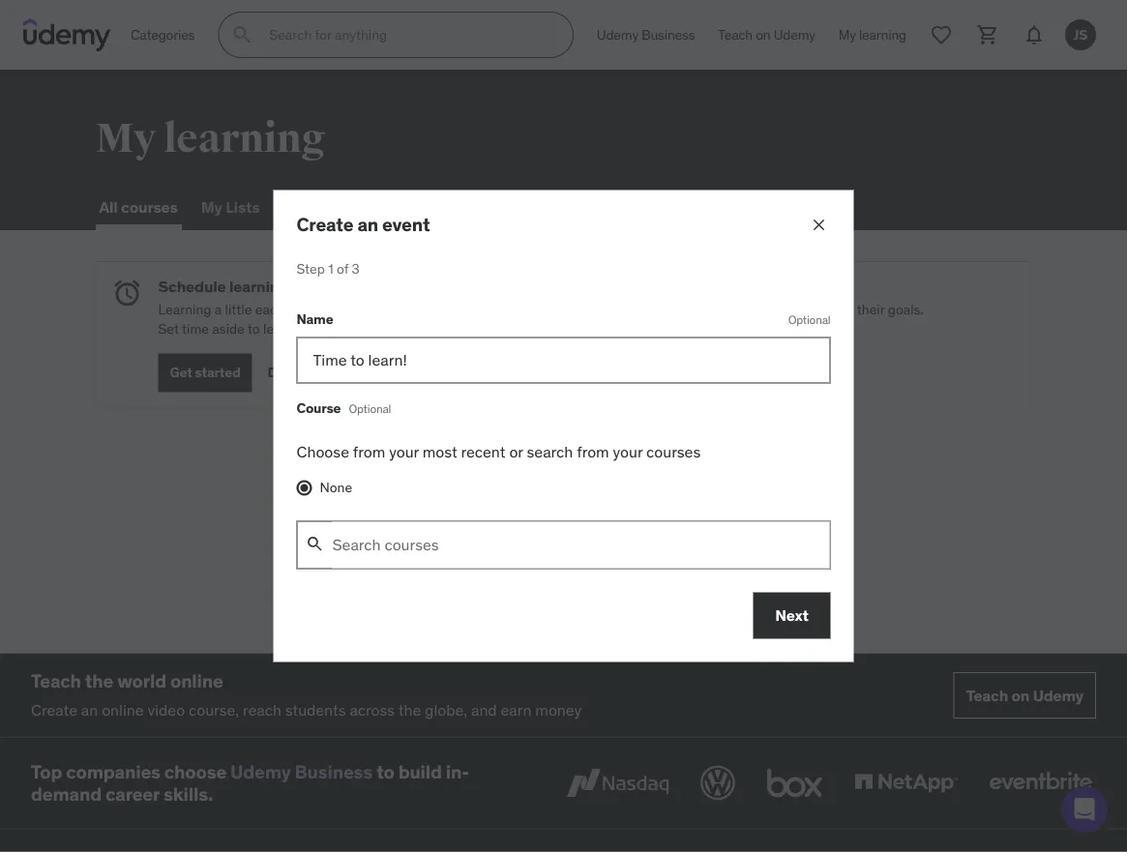 Task type: describe. For each thing, give the bounding box(es) containing it.
up.
[[345, 301, 364, 318]]

choose
[[164, 760, 226, 783]]

create inside teach the world online create an online video course, reach students across the globe, and earn money
[[31, 700, 77, 720]]

course
[[297, 399, 341, 417]]

reminders
[[346, 320, 407, 337]]

your inside schedule learning time learning a little each day adds up. research shows that students who make learning a habit are more likely to reach their goals. set time aside to learn and get reminders using your learning scheduler.
[[446, 320, 472, 337]]

0 horizontal spatial on
[[756, 26, 771, 43]]

search
[[527, 442, 573, 462]]

dismiss
[[268, 364, 317, 381]]

get started
[[170, 364, 241, 381]]

my learning
[[95, 113, 325, 163]]

1 horizontal spatial teach on udemy link
[[954, 673, 1096, 719]]

nasdaq image
[[562, 762, 673, 804]]

to build in- demand career skills.
[[31, 760, 469, 805]]

more
[[736, 301, 767, 318]]

1 horizontal spatial online
[[170, 669, 223, 692]]

adds
[[312, 301, 342, 318]]

shows
[[427, 301, 465, 318]]

1 vertical spatial the
[[398, 700, 421, 720]]

top companies choose udemy business
[[31, 760, 373, 783]]

0 horizontal spatial from
[[353, 442, 385, 462]]

small image
[[305, 534, 325, 554]]

start learning from over 210,000 courses today.
[[361, 501, 766, 524]]

companies
[[66, 760, 160, 783]]

and inside teach the world online create an online video course, reach students across the globe, and earn money
[[471, 700, 497, 720]]

courses inside 'link'
[[121, 197, 178, 217]]

are
[[714, 301, 733, 318]]

step
[[297, 260, 325, 278]]

2 horizontal spatial your
[[613, 442, 643, 462]]

dismiss button
[[268, 353, 317, 392]]

to inside to build in- demand career skills.
[[376, 760, 394, 783]]

learning
[[158, 301, 211, 318]]

recent
[[461, 442, 505, 462]]

0 vertical spatial udemy business link
[[585, 12, 706, 58]]

next
[[775, 605, 808, 625]]

Search courses text field
[[332, 522, 830, 568]]

210,000
[[568, 501, 637, 524]]

little
[[225, 301, 252, 318]]

schedule learning time learning a little each day adds up. research shows that students who make learning a habit are more likely to reach their goals. set time aside to learn and get reminders using your learning scheduler.
[[158, 277, 924, 337]]

learn
[[263, 320, 293, 337]]

learning right make
[[617, 301, 666, 318]]

will
[[568, 539, 590, 559]]

aside
[[212, 320, 245, 337]]

most
[[422, 442, 457, 462]]

set
[[158, 320, 179, 337]]

an inside the create an event dialog
[[357, 213, 378, 236]]

when
[[349, 539, 389, 559]]

earn
[[501, 700, 532, 720]]

my lists link
[[197, 184, 263, 230]]

skills.
[[163, 782, 213, 805]]

choose from your most recent or search from your courses
[[297, 442, 701, 462]]

students inside teach the world online create an online video course, reach students across the globe, and earn money
[[285, 700, 346, 720]]

learning for start learning from over 210,000 courses today.
[[408, 501, 479, 524]]

1 vertical spatial teach on udemy
[[966, 685, 1083, 705]]

0 horizontal spatial teach on udemy link
[[706, 12, 827, 58]]

all courses
[[99, 197, 178, 217]]

goals.
[[888, 301, 924, 318]]

likely
[[771, 301, 801, 318]]

choose
[[297, 442, 349, 462]]

get started button
[[158, 353, 252, 392]]

across
[[350, 700, 395, 720]]

it
[[555, 539, 564, 559]]

0 vertical spatial business
[[641, 26, 695, 43]]

1 vertical spatial to
[[248, 320, 260, 337]]

make
[[580, 301, 614, 318]]

in-
[[446, 760, 469, 783]]

my lists
[[201, 197, 260, 217]]

1
[[328, 260, 333, 278]]

my for my lists
[[201, 197, 222, 217]]

learning for my learning
[[163, 113, 325, 163]]

submit search image
[[231, 23, 254, 46]]

1 horizontal spatial teach
[[718, 26, 753, 43]]

money
[[535, 700, 582, 720]]

1 horizontal spatial course,
[[501, 539, 551, 559]]

scheduler.
[[528, 320, 590, 337]]

create an event dialog
[[273, 190, 854, 662]]

Time to learn! text field
[[297, 337, 831, 383]]

wishlist link
[[279, 184, 345, 230]]

2 vertical spatial courses
[[641, 501, 709, 524]]

2 horizontal spatial teach
[[966, 685, 1008, 705]]

2 horizontal spatial from
[[577, 442, 609, 462]]

today.
[[713, 501, 766, 524]]

of
[[337, 260, 348, 278]]

1 horizontal spatial a
[[489, 539, 497, 559]]



Task type: locate. For each thing, give the bounding box(es) containing it.
learning for schedule learning time learning a little each day adds up. research shows that students who make learning a habit are more likely to reach their goals. set time aside to learn and get reminders using your learning scheduler.
[[229, 277, 288, 297]]

0 horizontal spatial an
[[81, 700, 98, 720]]

0 horizontal spatial time
[[182, 320, 209, 337]]

0 vertical spatial an
[[357, 213, 378, 236]]

here.
[[646, 539, 680, 559]]

from right choose
[[353, 442, 385, 462]]

your
[[446, 320, 472, 337], [389, 442, 419, 462], [613, 442, 643, 462]]

teach inside teach the world online create an online video course, reach students across the globe, and earn money
[[31, 669, 81, 692]]

3
[[352, 260, 360, 278]]

my up all courses
[[95, 113, 156, 163]]

event
[[382, 213, 430, 236]]

and down day
[[297, 320, 319, 337]]

1 vertical spatial online
[[102, 700, 144, 720]]

using
[[410, 320, 443, 337]]

udemy business link
[[585, 12, 706, 58], [230, 760, 373, 783]]

demand
[[31, 782, 102, 805]]

0 horizontal spatial online
[[102, 700, 144, 720]]

0 horizontal spatial the
[[85, 669, 113, 692]]

0 horizontal spatial business
[[295, 760, 373, 783]]

world
[[117, 669, 166, 692]]

reach
[[820, 301, 854, 318], [243, 700, 281, 720]]

name
[[297, 310, 333, 328]]

1 vertical spatial teach on udemy link
[[954, 673, 1096, 719]]

each
[[255, 301, 284, 318]]

udemy
[[597, 26, 638, 43], [774, 26, 815, 43], [1033, 685, 1083, 705], [230, 760, 291, 783]]

1 horizontal spatial the
[[398, 700, 421, 720]]

from right search
[[577, 442, 609, 462]]

0 horizontal spatial a
[[215, 301, 222, 318]]

1 horizontal spatial create
[[297, 213, 353, 236]]

my left 'lists'
[[201, 197, 222, 217]]

0 vertical spatial my
[[95, 113, 156, 163]]

reach up to build in- demand career skills.
[[243, 700, 281, 720]]

students left "across"
[[285, 700, 346, 720]]

0 horizontal spatial to
[[248, 320, 260, 337]]

0 vertical spatial time
[[292, 277, 324, 297]]

online up video
[[170, 669, 223, 692]]

0 vertical spatial teach on udemy
[[718, 26, 815, 43]]

courses inside the create an event dialog
[[646, 442, 701, 462]]

optional
[[788, 312, 831, 327], [349, 401, 391, 416]]

teach on udemy
[[718, 26, 815, 43], [966, 685, 1083, 705]]

to right "likely"
[[804, 301, 817, 318]]

business
[[641, 26, 695, 43], [295, 760, 373, 783]]

appear
[[594, 539, 642, 559]]

0 horizontal spatial teach
[[31, 669, 81, 692]]

0 vertical spatial optional
[[788, 312, 831, 327]]

course, left it in the bottom of the page
[[501, 539, 551, 559]]

0 vertical spatial create
[[297, 213, 353, 236]]

0 vertical spatial and
[[297, 320, 319, 337]]

udemy image
[[23, 18, 111, 51]]

2 horizontal spatial to
[[804, 301, 817, 318]]

build
[[398, 760, 442, 783]]

1 horizontal spatial optional
[[788, 312, 831, 327]]

2 horizontal spatial a
[[669, 301, 676, 318]]

1 horizontal spatial an
[[357, 213, 378, 236]]

a right purchase
[[489, 539, 497, 559]]

0 horizontal spatial course,
[[189, 700, 239, 720]]

an
[[357, 213, 378, 236], [81, 700, 98, 720]]

box image
[[762, 762, 827, 804]]

career
[[105, 782, 159, 805]]

1 horizontal spatial students
[[496, 301, 549, 318]]

reach left their
[[820, 301, 854, 318]]

my for my learning
[[95, 113, 156, 163]]

1 vertical spatial business
[[295, 760, 373, 783]]

over
[[528, 501, 565, 524]]

reach inside schedule learning time learning a little each day adds up. research shows that students who make learning a habit are more likely to reach their goals. set time aside to learn and get reminders using your learning scheduler.
[[820, 301, 854, 318]]

learning up each
[[229, 277, 288, 297]]

globe,
[[425, 700, 467, 720]]

udemy business
[[597, 26, 695, 43]]

none
[[320, 479, 352, 496]]

an left event
[[357, 213, 378, 236]]

your up 210,000
[[613, 442, 643, 462]]

time down learning
[[182, 320, 209, 337]]

schedule
[[158, 277, 226, 297]]

step 1 of 3
[[297, 260, 360, 278]]

0 vertical spatial on
[[756, 26, 771, 43]]

course,
[[501, 539, 551, 559], [189, 700, 239, 720]]

optional right 'course'
[[349, 401, 391, 416]]

a left little on the top left of the page
[[215, 301, 222, 318]]

all courses link
[[95, 184, 182, 230]]

purchase
[[421, 539, 485, 559]]

next button
[[753, 592, 831, 639]]

1 vertical spatial an
[[81, 700, 98, 720]]

learning down the that
[[476, 320, 525, 337]]

learning
[[163, 113, 325, 163], [229, 277, 288, 297], [617, 301, 666, 318], [476, 320, 525, 337], [408, 501, 479, 524]]

who
[[552, 301, 577, 318]]

learning up 'lists'
[[163, 113, 325, 163]]

and
[[297, 320, 319, 337], [471, 700, 497, 720]]

start
[[361, 501, 404, 524]]

a left habit
[[669, 301, 676, 318]]

1 horizontal spatial my
[[201, 197, 222, 217]]

optional right more
[[788, 312, 831, 327]]

reach inside teach the world online create an online video course, reach students across the globe, and earn money
[[243, 700, 281, 720]]

on
[[756, 26, 771, 43], [1011, 685, 1030, 705]]

0 horizontal spatial optional
[[349, 401, 391, 416]]

top
[[31, 760, 62, 783]]

online
[[170, 669, 223, 692], [102, 700, 144, 720]]

create up top
[[31, 700, 77, 720]]

0 vertical spatial to
[[804, 301, 817, 318]]

wishlist
[[283, 197, 341, 217]]

1 horizontal spatial business
[[641, 26, 695, 43]]

0 horizontal spatial your
[[389, 442, 419, 462]]

close modal image
[[809, 215, 829, 235]]

to
[[804, 301, 817, 318], [248, 320, 260, 337], [376, 760, 394, 783]]

when you purchase a course, it will appear here.
[[349, 539, 680, 559]]

1 horizontal spatial udemy business link
[[585, 12, 706, 58]]

2 vertical spatial to
[[376, 760, 394, 783]]

video
[[147, 700, 185, 720]]

an inside teach the world online create an online video course, reach students across the globe, and earn money
[[81, 700, 98, 720]]

to left build
[[376, 760, 394, 783]]

1 vertical spatial and
[[471, 700, 497, 720]]

or
[[509, 442, 523, 462]]

habit
[[680, 301, 710, 318]]

students inside schedule learning time learning a little each day adds up. research shows that students who make learning a habit are more likely to reach their goals. set time aside to learn and get reminders using your learning scheduler.
[[496, 301, 549, 318]]

research
[[367, 301, 424, 318]]

courses
[[121, 197, 178, 217], [646, 442, 701, 462], [641, 501, 709, 524]]

create
[[297, 213, 353, 236], [31, 700, 77, 720]]

volkswagen image
[[697, 762, 739, 804]]

time up day
[[292, 277, 324, 297]]

0 vertical spatial the
[[85, 669, 113, 692]]

students
[[496, 301, 549, 318], [285, 700, 346, 720]]

the left world
[[85, 669, 113, 692]]

create up step 1 of 3
[[297, 213, 353, 236]]

netapp image
[[850, 762, 962, 804]]

all
[[99, 197, 118, 217]]

1 horizontal spatial teach on udemy
[[966, 685, 1083, 705]]

eventbrite image
[[985, 762, 1096, 804]]

0 horizontal spatial reach
[[243, 700, 281, 720]]

1 horizontal spatial time
[[292, 277, 324, 297]]

course, right video
[[189, 700, 239, 720]]

teach on udemy link
[[706, 12, 827, 58], [954, 673, 1096, 719]]

teach
[[718, 26, 753, 43], [31, 669, 81, 692], [966, 685, 1008, 705]]

my
[[95, 113, 156, 163], [201, 197, 222, 217]]

1 horizontal spatial your
[[446, 320, 472, 337]]

from up the when you purchase a course, it will appear here.
[[483, 501, 524, 524]]

0 horizontal spatial my
[[95, 113, 156, 163]]

1 vertical spatial optional
[[349, 401, 391, 416]]

1 horizontal spatial reach
[[820, 301, 854, 318]]

1 horizontal spatial and
[[471, 700, 497, 720]]

0 vertical spatial reach
[[820, 301, 854, 318]]

1 horizontal spatial from
[[483, 501, 524, 524]]

0 horizontal spatial students
[[285, 700, 346, 720]]

1 vertical spatial courses
[[646, 442, 701, 462]]

and inside schedule learning time learning a little each day adds up. research shows that students who make learning a habit are more likely to reach their goals. set time aside to learn and get reminders using your learning scheduler.
[[297, 320, 319, 337]]

their
[[857, 301, 885, 318]]

1 vertical spatial my
[[201, 197, 222, 217]]

1 vertical spatial on
[[1011, 685, 1030, 705]]

the left globe,
[[398, 700, 421, 720]]

1 vertical spatial time
[[182, 320, 209, 337]]

0 horizontal spatial udemy business link
[[230, 760, 373, 783]]

0 vertical spatial courses
[[121, 197, 178, 217]]

0 vertical spatial course,
[[501, 539, 551, 559]]

1 vertical spatial udemy business link
[[230, 760, 373, 783]]

teach the world online create an online video course, reach students across the globe, and earn money
[[31, 669, 582, 720]]

1 vertical spatial reach
[[243, 700, 281, 720]]

course optional
[[297, 399, 391, 417]]

1 vertical spatial students
[[285, 700, 346, 720]]

lists
[[226, 197, 260, 217]]

your down shows
[[446, 320, 472, 337]]

online down world
[[102, 700, 144, 720]]

0 horizontal spatial and
[[297, 320, 319, 337]]

course, inside teach the world online create an online video course, reach students across the globe, and earn money
[[189, 700, 239, 720]]

0 vertical spatial teach on udemy link
[[706, 12, 827, 58]]

0 horizontal spatial create
[[31, 700, 77, 720]]

1 vertical spatial course,
[[189, 700, 239, 720]]

create an event
[[297, 213, 430, 236]]

get
[[170, 364, 192, 381]]

and left earn
[[471, 700, 497, 720]]

students up "scheduler."
[[496, 301, 549, 318]]

day
[[288, 301, 309, 318]]

0 horizontal spatial teach on udemy
[[718, 26, 815, 43]]

the
[[85, 669, 113, 692], [398, 700, 421, 720]]

your left most
[[389, 442, 419, 462]]

0 vertical spatial online
[[170, 669, 223, 692]]

1 horizontal spatial to
[[376, 760, 394, 783]]

an up companies
[[81, 700, 98, 720]]

learning up purchase
[[408, 501, 479, 524]]

to down little on the top left of the page
[[248, 320, 260, 337]]

you
[[393, 539, 417, 559]]

that
[[468, 301, 492, 318]]

get
[[323, 320, 343, 337]]

0 vertical spatial students
[[496, 301, 549, 318]]

1 vertical spatial create
[[31, 700, 77, 720]]

create inside dialog
[[297, 213, 353, 236]]

started
[[195, 364, 241, 381]]

optional inside course optional
[[349, 401, 391, 416]]

1 horizontal spatial on
[[1011, 685, 1030, 705]]



Task type: vqa. For each thing, say whether or not it's contained in the screenshot.
"Live Virtual Events"
no



